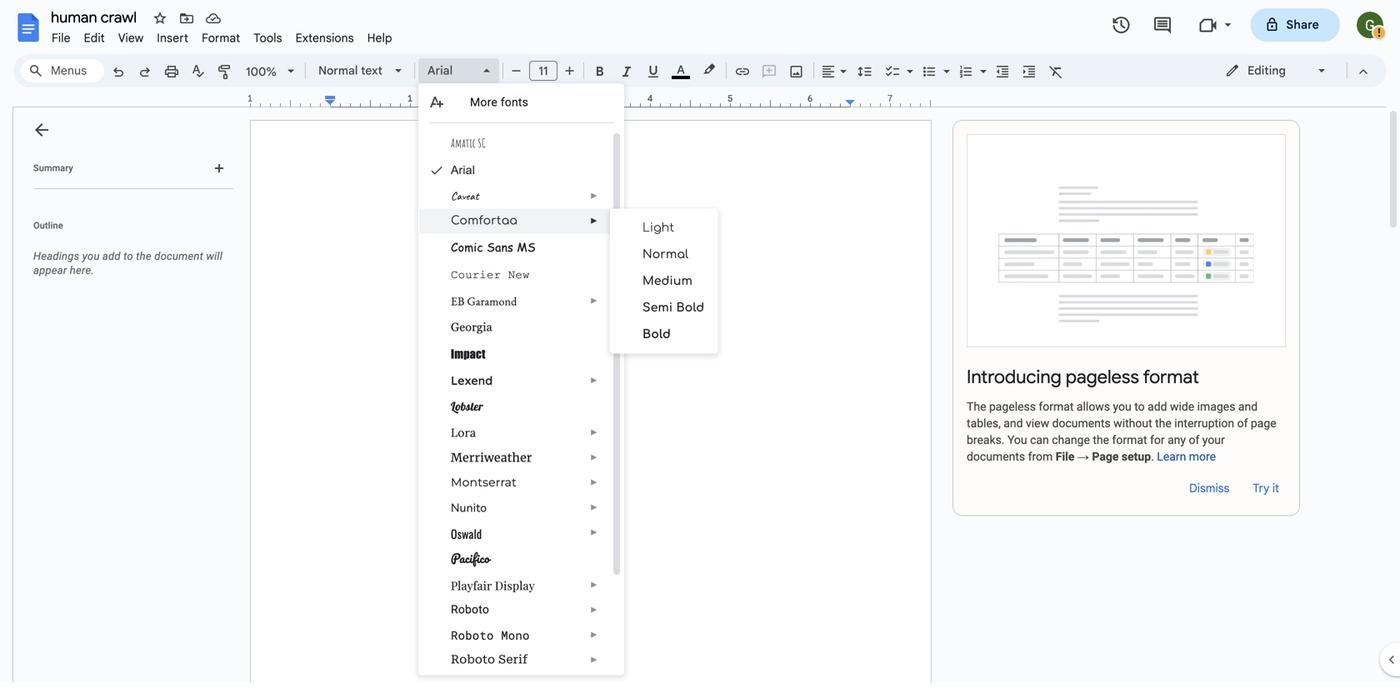 Task type: vqa. For each thing, say whether or not it's contained in the screenshot.
Caveat at top
yes



Task type: locate. For each thing, give the bounding box(es) containing it.
1 vertical spatial file
[[1056, 450, 1075, 464]]

0 horizontal spatial pageless
[[990, 400, 1036, 414]]

and up you
[[1004, 417, 1024, 431]]

you inside headings you add to the document will appear here.
[[82, 250, 100, 263]]

any
[[1168, 434, 1187, 447]]

from
[[1029, 450, 1053, 464]]

add down outline heading
[[102, 250, 121, 263]]

highlight color image
[[700, 59, 719, 79]]

8 ► from the top
[[590, 503, 599, 513]]

0 vertical spatial pageless
[[1066, 366, 1140, 389]]

bold
[[677, 301, 705, 315], [643, 328, 671, 341]]

new
[[509, 269, 530, 282]]

tables,
[[967, 417, 1001, 431]]

bold right semi
[[677, 301, 705, 315]]

Font size text field
[[530, 61, 557, 81]]

arial up caveat
[[451, 164, 475, 177]]

arial inside option
[[428, 63, 453, 78]]

summary
[[33, 163, 73, 173]]

1 horizontal spatial and
[[1239, 400, 1258, 414]]

0 vertical spatial the
[[136, 250, 152, 263]]

0 horizontal spatial normal
[[319, 63, 358, 78]]

0 vertical spatial add
[[102, 250, 121, 263]]

menu bar inside menu bar banner
[[45, 22, 399, 49]]

outline
[[33, 221, 63, 231]]

the
[[136, 250, 152, 263], [1156, 417, 1172, 431], [1093, 434, 1110, 447]]

roboto for roboto serif
[[451, 653, 495, 667]]

pageless inside the pageless format allows you to add wide images and tables, and view documents without the interruption of page breaks. you can change the format for any of your documents from
[[990, 400, 1036, 414]]

file menu item
[[45, 28, 77, 48]]

dismiss button
[[1183, 476, 1237, 502]]

1 vertical spatial add
[[1148, 400, 1168, 414]]

Zoom text field
[[242, 60, 282, 83]]

roboto down roboto mono
[[451, 653, 495, 667]]

eb garamond
[[451, 294, 517, 309]]

0 horizontal spatial documents
[[967, 450, 1026, 464]]

1 horizontal spatial pageless
[[1066, 366, 1140, 389]]

styles list. normal text selected. option
[[319, 59, 385, 83]]

pageless up the allows
[[1066, 366, 1140, 389]]

you up without
[[1114, 400, 1132, 414]]

menu bar containing file
[[45, 22, 399, 49]]

text color image
[[672, 59, 690, 79]]

insert menu item
[[150, 28, 195, 48]]

format up wide on the bottom
[[1144, 366, 1200, 389]]

will
[[206, 250, 223, 263]]

view
[[1026, 417, 1050, 431]]

0 vertical spatial arial
[[428, 63, 453, 78]]

to down outline heading
[[124, 250, 133, 263]]

arial inside pacifico menu
[[451, 164, 475, 177]]

► for lora
[[590, 428, 599, 438]]

georgia
[[451, 321, 493, 334]]

format
[[1144, 366, 1200, 389], [1039, 400, 1074, 414], [1113, 434, 1148, 447]]

documents
[[1053, 417, 1111, 431], [967, 450, 1026, 464]]

learn
[[1158, 450, 1187, 464]]

arial
[[428, 63, 453, 78], [451, 164, 475, 177]]

normal up medium
[[643, 248, 689, 261]]

1 vertical spatial arial
[[451, 164, 475, 177]]

6 ► from the top
[[590, 453, 599, 463]]

introducing pageless format
[[967, 366, 1200, 389]]

1 horizontal spatial normal
[[643, 248, 689, 261]]

1 horizontal spatial bold
[[677, 301, 705, 315]]

0 vertical spatial format
[[1144, 366, 1200, 389]]

► for nunito
[[590, 503, 599, 513]]

can
[[1031, 434, 1050, 447]]

lexend
[[451, 374, 493, 388]]

normal inside menu
[[643, 248, 689, 261]]

try it
[[1254, 482, 1280, 496]]

file down change
[[1056, 450, 1075, 464]]

to
[[124, 250, 133, 263], [1135, 400, 1145, 414]]

montserrat
[[451, 476, 517, 490]]

► for comfortaa
[[590, 216, 599, 226]]

add left wide on the bottom
[[1148, 400, 1168, 414]]

try
[[1254, 482, 1270, 496]]

arial right text
[[428, 63, 453, 78]]

1 vertical spatial bold
[[643, 328, 671, 341]]

► for oswald
[[590, 528, 599, 538]]

change
[[1053, 434, 1091, 447]]

courier
[[451, 269, 501, 282]]

format up view at the right bottom of the page
[[1039, 400, 1074, 414]]

the inside headings you add to the document will appear here.
[[136, 250, 152, 263]]

the up page
[[1093, 434, 1110, 447]]

help
[[368, 31, 392, 45]]

0 horizontal spatial of
[[1190, 434, 1200, 447]]

3 roboto from the top
[[451, 653, 495, 667]]

wide
[[1171, 400, 1195, 414]]

extensions menu item
[[289, 28, 361, 48]]

0 vertical spatial documents
[[1053, 417, 1111, 431]]

you inside the pageless format allows you to add wide images and tables, and view documents without the interruption of page breaks. you can change the format for any of your documents from
[[1114, 400, 1132, 414]]

► for playfair display
[[590, 581, 599, 590]]

10 ► from the top
[[590, 581, 599, 590]]

0 vertical spatial of
[[1238, 417, 1249, 431]]

11 ► from the top
[[590, 606, 599, 615]]

1 vertical spatial and
[[1004, 417, 1024, 431]]

fonts
[[501, 95, 529, 109]]

1 vertical spatial to
[[1135, 400, 1145, 414]]

menu bar
[[45, 22, 399, 49]]

bold down semi
[[643, 328, 671, 341]]

5 ► from the top
[[590, 428, 599, 438]]

0 horizontal spatial file
[[52, 31, 71, 45]]

playfair display
[[451, 578, 535, 594]]

serif
[[499, 653, 528, 667]]

2 ► from the top
[[590, 216, 599, 226]]

to inside headings you add to the document will appear here.
[[124, 250, 133, 263]]

3 ► from the top
[[590, 296, 599, 306]]

1 vertical spatial roboto
[[451, 628, 494, 644]]

document outline element
[[13, 108, 240, 684]]

pageless down introducing
[[990, 400, 1036, 414]]

learn more link
[[1158, 450, 1217, 464]]

help menu item
[[361, 28, 399, 48]]

2 vertical spatial roboto
[[451, 653, 495, 667]]

0 vertical spatial and
[[1239, 400, 1258, 414]]

and
[[1239, 400, 1258, 414], [1004, 417, 1024, 431]]

normal inside option
[[319, 63, 358, 78]]

►
[[590, 191, 599, 201], [590, 216, 599, 226], [590, 296, 599, 306], [590, 376, 599, 386], [590, 428, 599, 438], [590, 453, 599, 463], [590, 478, 599, 488], [590, 503, 599, 513], [590, 528, 599, 538], [590, 581, 599, 590], [590, 606, 599, 615], [590, 631, 599, 640], [590, 656, 599, 665]]

comic sans ms
[[451, 239, 536, 255]]

edit
[[84, 31, 105, 45]]

file inside menu item
[[52, 31, 71, 45]]

7 ► from the top
[[590, 478, 599, 488]]

2 vertical spatial the
[[1093, 434, 1110, 447]]

pacifico
[[451, 549, 490, 569]]

setup
[[1122, 450, 1152, 464]]

introducing pageless format list
[[953, 120, 1301, 517]]

1 horizontal spatial file
[[1056, 450, 1075, 464]]

roboto up roboto serif
[[451, 628, 494, 644]]

headings
[[33, 250, 80, 263]]

share
[[1287, 18, 1320, 32]]

1 horizontal spatial of
[[1238, 417, 1249, 431]]

0 vertical spatial file
[[52, 31, 71, 45]]

1 vertical spatial normal
[[643, 248, 689, 261]]

0 horizontal spatial you
[[82, 250, 100, 263]]

13 ► from the top
[[590, 656, 599, 665]]

courier new
[[451, 269, 530, 282]]

1
[[247, 93, 253, 104]]

impact
[[451, 347, 486, 361]]

0 horizontal spatial add
[[102, 250, 121, 263]]

normal text
[[319, 63, 383, 78]]

documents down the breaks.
[[967, 450, 1026, 464]]

document
[[154, 250, 203, 263]]

comfortaa
[[451, 214, 518, 228]]

and up page
[[1239, 400, 1258, 414]]

document with wide table extending beyond text width image
[[967, 134, 1287, 348]]

add
[[102, 250, 121, 263], [1148, 400, 1168, 414]]

of left page
[[1238, 417, 1249, 431]]

1 horizontal spatial add
[[1148, 400, 1168, 414]]

more
[[470, 95, 498, 109]]

you up here.
[[82, 250, 100, 263]]

tools menu item
[[247, 28, 289, 48]]

0 vertical spatial you
[[82, 250, 100, 263]]

2 roboto from the top
[[451, 628, 494, 644]]

1 vertical spatial format
[[1039, 400, 1074, 414]]

of
[[1238, 417, 1249, 431], [1190, 434, 1200, 447]]

the down outline heading
[[136, 250, 152, 263]]

normal
[[319, 63, 358, 78], [643, 248, 689, 261]]

roboto down playfair
[[451, 603, 490, 617]]

Font size field
[[530, 61, 565, 82]]

Zoom field
[[239, 59, 302, 84]]

12 ► from the top
[[590, 631, 599, 640]]

allows
[[1077, 400, 1111, 414]]

1 horizontal spatial the
[[1093, 434, 1110, 447]]

► for merriweather
[[590, 453, 599, 463]]

menu containing light
[[610, 209, 718, 354]]

1 vertical spatial pageless
[[990, 400, 1036, 414]]

the up for
[[1156, 417, 1172, 431]]

1 horizontal spatial to
[[1135, 400, 1145, 414]]

pageless for the
[[990, 400, 1036, 414]]

roboto serif
[[451, 653, 528, 667]]

to up without
[[1135, 400, 1145, 414]]

► for eb garamond
[[590, 296, 599, 306]]

1 vertical spatial of
[[1190, 434, 1200, 447]]

playfair
[[451, 578, 492, 594]]

1 horizontal spatial you
[[1114, 400, 1132, 414]]

file up the menus field at the left top of the page
[[52, 31, 71, 45]]

file
[[52, 31, 71, 45], [1056, 450, 1075, 464]]

introducing pageless format application
[[0, 0, 1401, 684]]

1 horizontal spatial documents
[[1053, 417, 1111, 431]]

normal left text
[[319, 63, 358, 78]]

0 horizontal spatial to
[[124, 250, 133, 263]]

images
[[1198, 400, 1236, 414]]

garamond
[[467, 294, 517, 309]]

comic
[[451, 239, 483, 255]]

try it button
[[1247, 476, 1287, 502]]

add inside headings you add to the document will appear here.
[[102, 250, 121, 263]]

page
[[1093, 450, 1119, 464]]

merriweather
[[451, 451, 532, 466]]

1 vertical spatial you
[[1114, 400, 1132, 414]]

pageless
[[1066, 366, 1140, 389], [990, 400, 1036, 414]]

medium
[[643, 275, 693, 288]]

1 ► from the top
[[590, 191, 599, 201]]

► for montserrat
[[590, 478, 599, 488]]

0 vertical spatial normal
[[319, 63, 358, 78]]

the pageless format allows you to add wide images and tables, and view documents without the interruption of page breaks. you can change the format for any of your documents from
[[967, 400, 1277, 464]]

2 horizontal spatial the
[[1156, 417, 1172, 431]]

file inside "introducing pageless format" list
[[1056, 450, 1075, 464]]

9 ► from the top
[[590, 528, 599, 538]]

menu
[[610, 209, 718, 354]]

0 vertical spatial to
[[124, 250, 133, 263]]

documents up change
[[1053, 417, 1111, 431]]

of right any
[[1190, 434, 1200, 447]]

4 ► from the top
[[590, 376, 599, 386]]

0 vertical spatial roboto
[[451, 603, 490, 617]]

mode and view toolbar
[[1213, 54, 1378, 88]]

0 horizontal spatial the
[[136, 250, 152, 263]]

caveat
[[451, 189, 479, 203]]

1 vertical spatial the
[[1156, 417, 1172, 431]]

roboto
[[451, 603, 490, 617], [451, 628, 494, 644], [451, 653, 495, 667]]

format down without
[[1113, 434, 1148, 447]]

interruption
[[1175, 417, 1235, 431]]

pageless for introducing
[[1066, 366, 1140, 389]]



Task type: describe. For each thing, give the bounding box(es) containing it.
0 vertical spatial bold
[[677, 301, 705, 315]]

your
[[1203, 434, 1226, 447]]

menu inside 'introducing pageless format' application
[[610, 209, 718, 354]]

the
[[967, 400, 987, 414]]

► for roboto serif
[[590, 656, 599, 665]]

more fonts
[[470, 95, 529, 109]]

Rename text field
[[45, 7, 147, 27]]

edit menu item
[[77, 28, 112, 48]]

line & paragraph spacing image
[[856, 59, 875, 83]]

format
[[202, 31, 240, 45]]

insert image image
[[788, 59, 807, 83]]

semi
[[643, 301, 673, 315]]

extensions
[[296, 31, 354, 45]]

format menu item
[[195, 28, 247, 48]]

breaks.
[[967, 434, 1005, 447]]

sc
[[478, 136, 486, 151]]

outline heading
[[13, 219, 240, 243]]

headings you add to the document will appear here.
[[33, 250, 223, 277]]

Menus field
[[21, 59, 104, 83]]

share button
[[1251, 8, 1341, 42]]

editing button
[[1214, 58, 1340, 83]]

insert
[[157, 31, 189, 45]]

amatic sc
[[451, 136, 486, 151]]

dismiss
[[1190, 482, 1230, 496]]

mono
[[501, 628, 530, 644]]

more
[[1190, 450, 1217, 464]]

eb
[[451, 294, 465, 309]]

0 horizontal spatial bold
[[643, 328, 671, 341]]

appear
[[33, 264, 67, 277]]

to inside the pageless format allows you to add wide images and tables, and view documents without the interruption of page breaks. you can change the format for any of your documents from
[[1135, 400, 1145, 414]]

1 roboto from the top
[[451, 603, 490, 617]]

display
[[495, 578, 535, 594]]

sans
[[487, 239, 514, 255]]

► for roboto mono
[[590, 631, 599, 640]]

pacifico menu
[[419, 83, 624, 676]]

2 vertical spatial format
[[1113, 434, 1148, 447]]

1 vertical spatial documents
[[967, 450, 1026, 464]]

for
[[1151, 434, 1165, 447]]

lobster
[[451, 399, 483, 414]]

main toolbar
[[103, 0, 1070, 435]]

right margin image
[[846, 94, 931, 107]]

arial option
[[428, 59, 474, 83]]

without
[[1114, 417, 1153, 431]]

normal for normal
[[643, 248, 689, 261]]

menu bar banner
[[0, 0, 1401, 684]]

you
[[1008, 434, 1028, 447]]

file → page setup . learn more
[[1056, 450, 1217, 464]]

file for file → page setup . learn more
[[1056, 450, 1075, 464]]

editing
[[1248, 63, 1287, 78]]

introducing
[[967, 366, 1062, 389]]

add inside the pageless format allows you to add wide images and tables, and view documents without the interruption of page breaks. you can change the format for any of your documents from
[[1148, 400, 1168, 414]]

it
[[1273, 482, 1280, 496]]

Star checkbox
[[148, 7, 172, 30]]

light
[[643, 221, 675, 235]]

view menu item
[[112, 28, 150, 48]]

lora
[[451, 426, 476, 441]]

ms
[[517, 239, 536, 255]]

0 horizontal spatial and
[[1004, 417, 1024, 431]]

► for lexend
[[590, 376, 599, 386]]

page
[[1252, 417, 1277, 431]]

summary heading
[[33, 162, 73, 175]]

oswald
[[451, 526, 482, 543]]

semi bold
[[643, 301, 705, 315]]

tools
[[254, 31, 282, 45]]

nunito
[[451, 501, 487, 517]]

file for file
[[52, 31, 71, 45]]

format for introducing pageless format
[[1144, 366, 1200, 389]]

normal for normal text
[[319, 63, 358, 78]]

here.
[[70, 264, 94, 277]]

amatic
[[451, 136, 476, 151]]

→
[[1078, 450, 1090, 464]]

format for the pageless format allows you to add wide images and tables, and view documents without the interruption of page breaks. you can change the format for any of your documents from
[[1039, 400, 1074, 414]]

roboto mono
[[451, 628, 530, 644]]

.
[[1152, 450, 1155, 464]]

roboto for roboto mono
[[451, 628, 494, 644]]

► for caveat
[[590, 191, 599, 201]]

► for roboto
[[590, 606, 599, 615]]

text
[[361, 63, 383, 78]]

view
[[118, 31, 144, 45]]

left margin image
[[251, 94, 335, 107]]



